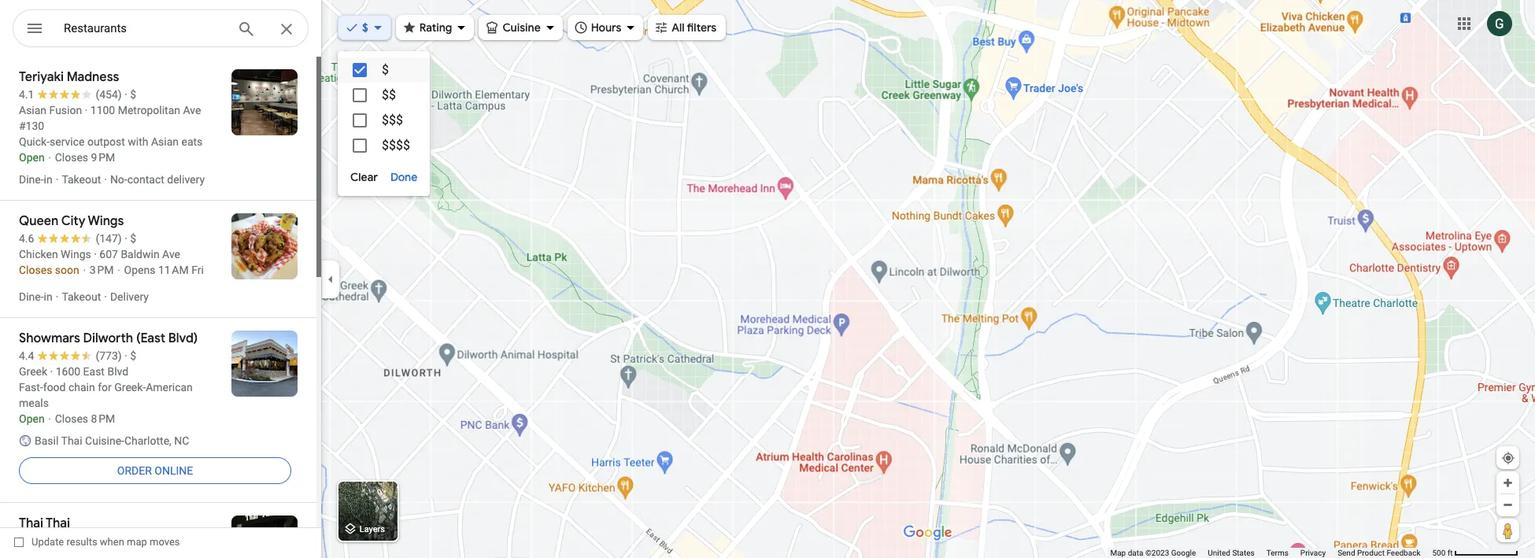 Task type: describe. For each thing, give the bounding box(es) containing it.
map data ©2023 google
[[1111, 549, 1197, 558]]

zoom in image
[[1503, 477, 1514, 489]]

all filters button
[[648, 10, 726, 45]]

clear button
[[350, 168, 391, 187]]

privacy button
[[1301, 548, 1326, 558]]

order online
[[117, 465, 193, 477]]

$ inside 'popup button'
[[362, 20, 368, 35]]

rating button
[[396, 10, 474, 45]]

states
[[1233, 549, 1255, 558]]

online
[[155, 465, 193, 477]]

filters
[[687, 20, 717, 35]]

send product feedback
[[1338, 549, 1421, 558]]

terms
[[1267, 549, 1289, 558]]

google account: greg robinson  
(robinsongreg175@gmail.com) image
[[1488, 11, 1513, 36]]

map
[[1111, 549, 1126, 558]]

done button
[[391, 168, 418, 187]]

update results when map moves
[[32, 536, 180, 548]]

500
[[1433, 549, 1446, 558]]

$ inside inexpensive option
[[382, 62, 389, 77]]

united states
[[1208, 549, 1255, 558]]

Moderate checkbox
[[338, 83, 430, 108]]

data
[[1128, 549, 1144, 558]]

$$$
[[382, 113, 403, 128]]

$$$$
[[382, 138, 410, 153]]

 button
[[13, 9, 57, 50]]

terms button
[[1267, 548, 1289, 558]]

Inexpensive checkbox
[[338, 57, 430, 83]]

collapse side panel image
[[322, 271, 339, 288]]

Restaurants field
[[13, 9, 309, 48]]

results
[[67, 536, 97, 548]]

layers
[[360, 525, 385, 535]]

$ button
[[338, 10, 391, 45]]

show street view coverage image
[[1497, 519, 1520, 543]]

Very Expensive checkbox
[[338, 133, 430, 158]]

ft
[[1448, 549, 1453, 558]]

clear
[[350, 170, 378, 184]]

when
[[100, 536, 124, 548]]



Task type: vqa. For each thing, say whether or not it's contained in the screenshot.
search box
no



Task type: locate. For each thing, give the bounding box(es) containing it.
500 ft
[[1433, 549, 1453, 558]]

price dialog
[[338, 51, 430, 196]]

order online link
[[19, 452, 291, 490]]

google
[[1172, 549, 1197, 558]]

None field
[[64, 19, 224, 38]]

Expensive checkbox
[[338, 108, 430, 133]]

1 vertical spatial $
[[382, 62, 389, 77]]

footer containing map data ©2023 google
[[1111, 548, 1433, 558]]

cuisine button
[[479, 10, 563, 45]]

$ up inexpensive option
[[362, 20, 368, 35]]

Update results when map moves checkbox
[[14, 532, 180, 552]]

zoom out image
[[1503, 499, 1514, 511]]

hours
[[591, 20, 622, 35]]

©2023
[[1146, 549, 1170, 558]]

show your location image
[[1502, 451, 1516, 465]]

send
[[1338, 549, 1356, 558]]

feedback
[[1387, 549, 1421, 558]]

united states button
[[1208, 548, 1255, 558]]

0 vertical spatial $
[[362, 20, 368, 35]]

product
[[1358, 549, 1385, 558]]

500 ft button
[[1433, 549, 1519, 558]]

hours button
[[568, 10, 644, 45]]

map
[[127, 536, 147, 548]]


[[25, 17, 44, 39]]

united
[[1208, 549, 1231, 558]]

results for restaurants feed
[[0, 57, 321, 558]]

moves
[[150, 536, 180, 548]]

all filters
[[672, 20, 717, 35]]

$$
[[382, 87, 396, 102]]

order
[[117, 465, 152, 477]]

google maps element
[[0, 0, 1536, 558]]

cuisine
[[503, 20, 541, 35]]

update
[[32, 536, 64, 548]]

all
[[672, 20, 685, 35]]

footer inside 'google maps' element
[[1111, 548, 1433, 558]]

0 horizontal spatial $
[[362, 20, 368, 35]]

send product feedback button
[[1338, 548, 1421, 558]]

footer
[[1111, 548, 1433, 558]]

done
[[391, 170, 418, 184]]

rating
[[420, 20, 452, 35]]

1 horizontal spatial $
[[382, 62, 389, 77]]

privacy
[[1301, 549, 1326, 558]]

none field inside restaurants field
[[64, 19, 224, 38]]

$ up $$
[[382, 62, 389, 77]]

 search field
[[13, 9, 309, 50]]

$
[[362, 20, 368, 35], [382, 62, 389, 77]]



